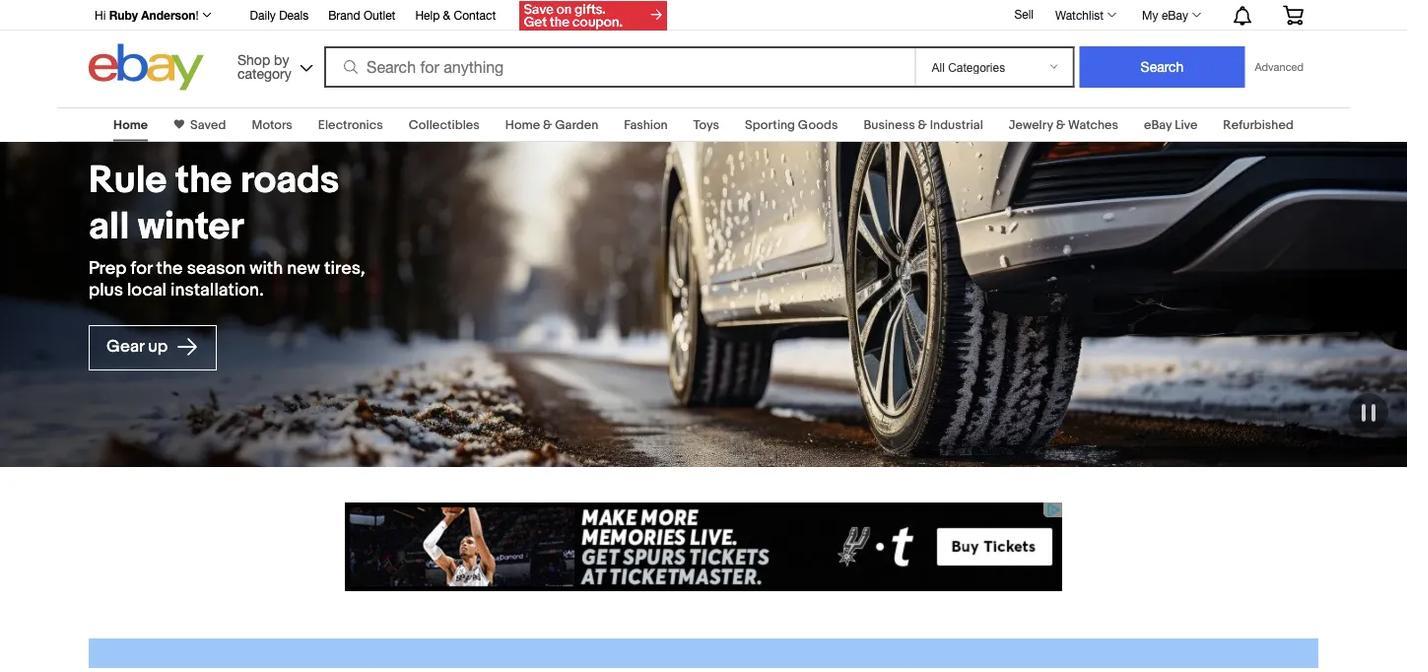 Task type: vqa. For each thing, say whether or not it's contained in the screenshot.
Anderson
yes



Task type: describe. For each thing, give the bounding box(es) containing it.
Search for anything text field
[[327, 48, 911, 86]]

& for home
[[543, 117, 552, 133]]

garden
[[555, 117, 599, 133]]

rule the roads all winter prep for the season with new tires, plus local installation.
[[89, 158, 365, 301]]

all
[[89, 204, 130, 250]]

watchlist link
[[1045, 3, 1126, 27]]

daily deals link
[[250, 5, 309, 27]]

prep
[[89, 258, 127, 280]]

advertisement region
[[345, 503, 1063, 592]]

gear up
[[106, 337, 172, 357]]

shop by category
[[238, 51, 292, 81]]

shop
[[238, 51, 270, 68]]

refurbished
[[1224, 117, 1294, 133]]

my ebay
[[1143, 8, 1189, 22]]

goods
[[798, 117, 838, 133]]

tires,
[[324, 258, 365, 280]]

up
[[148, 337, 168, 357]]

local
[[127, 280, 167, 301]]

electronics
[[318, 117, 383, 133]]

watches
[[1069, 117, 1119, 133]]

rule the roads all winter main content
[[0, 96, 1408, 669]]

my ebay link
[[1132, 3, 1211, 27]]

my
[[1143, 8, 1159, 22]]

by
[[274, 51, 289, 68]]

none submit inside shop by category banner
[[1080, 46, 1246, 88]]

roads
[[241, 158, 340, 204]]

jewelry
[[1009, 117, 1054, 133]]

sporting goods
[[745, 117, 838, 133]]

collectibles
[[409, 117, 480, 133]]

get the coupon image
[[520, 1, 668, 31]]

0 vertical spatial the
[[175, 158, 232, 204]]

shop by category banner
[[84, 0, 1319, 96]]

hi
[[95, 8, 106, 22]]

contact
[[454, 8, 496, 22]]

help & contact
[[415, 8, 496, 22]]

& for help
[[443, 8, 451, 22]]

outlet
[[364, 8, 396, 22]]

ebay inside rule the roads all winter main content
[[1145, 117, 1173, 133]]

motors
[[252, 117, 293, 133]]

your shopping cart image
[[1283, 5, 1305, 25]]

toys
[[694, 117, 720, 133]]

ebay live
[[1145, 117, 1198, 133]]

& for jewelry
[[1057, 117, 1066, 133]]

saved link
[[184, 117, 226, 133]]

fashion link
[[624, 117, 668, 133]]



Task type: locate. For each thing, give the bounding box(es) containing it.
anderson
[[141, 8, 196, 22]]

refurbished link
[[1224, 117, 1294, 133]]

saved
[[190, 117, 226, 133]]

help
[[415, 8, 440, 22]]

the right 'for'
[[156, 258, 183, 280]]

& right help
[[443, 8, 451, 22]]

& left garden
[[543, 117, 552, 133]]

live
[[1175, 117, 1198, 133]]

plus
[[89, 280, 123, 301]]

advanced
[[1255, 61, 1304, 73]]

home for home
[[113, 117, 148, 133]]

electronics link
[[318, 117, 383, 133]]

collectibles link
[[409, 117, 480, 133]]

ebay
[[1162, 8, 1189, 22], [1145, 117, 1173, 133]]

& inside "link"
[[443, 8, 451, 22]]

jewelry & watches link
[[1009, 117, 1119, 133]]

the up winter
[[175, 158, 232, 204]]

None submit
[[1080, 46, 1246, 88]]

with
[[250, 258, 283, 280]]

sporting
[[745, 117, 796, 133]]

industrial
[[930, 117, 984, 133]]

& right business at the right
[[918, 117, 928, 133]]

category
[[238, 65, 292, 81]]

advanced link
[[1246, 47, 1314, 87]]

daily deals
[[250, 8, 309, 22]]

deals
[[279, 8, 309, 22]]

sporting goods link
[[745, 117, 838, 133]]

ruby
[[109, 8, 138, 22]]

!
[[196, 8, 199, 22]]

installation.
[[171, 280, 264, 301]]

& right jewelry
[[1057, 117, 1066, 133]]

ebay right my
[[1162, 8, 1189, 22]]

1 vertical spatial the
[[156, 258, 183, 280]]

&
[[443, 8, 451, 22], [543, 117, 552, 133], [918, 117, 928, 133], [1057, 117, 1066, 133]]

motors link
[[252, 117, 293, 133]]

season
[[187, 258, 246, 280]]

brand outlet
[[328, 8, 396, 22]]

for
[[131, 258, 152, 280]]

business & industrial
[[864, 117, 984, 133]]

home & garden
[[506, 117, 599, 133]]

account navigation
[[84, 0, 1319, 33]]

0 horizontal spatial home
[[113, 117, 148, 133]]

sell
[[1015, 7, 1034, 21]]

winter
[[138, 204, 244, 250]]

hi ruby anderson !
[[95, 8, 199, 22]]

home for home & garden
[[506, 117, 540, 133]]

the
[[175, 158, 232, 204], [156, 258, 183, 280]]

ebay live link
[[1145, 117, 1198, 133]]

shop by category button
[[229, 44, 317, 86]]

help & contact link
[[415, 5, 496, 27]]

ebay inside account navigation
[[1162, 8, 1189, 22]]

brand outlet link
[[328, 5, 396, 27]]

rule
[[89, 158, 167, 204]]

home left garden
[[506, 117, 540, 133]]

1 home from the left
[[113, 117, 148, 133]]

business & industrial link
[[864, 117, 984, 133]]

& for business
[[918, 117, 928, 133]]

jewelry & watches
[[1009, 117, 1119, 133]]

new
[[287, 258, 320, 280]]

brand
[[328, 8, 360, 22]]

0 vertical spatial ebay
[[1162, 8, 1189, 22]]

ebay left live
[[1145, 117, 1173, 133]]

1 horizontal spatial home
[[506, 117, 540, 133]]

home & garden link
[[506, 117, 599, 133]]

fashion
[[624, 117, 668, 133]]

toys link
[[694, 117, 720, 133]]

home
[[113, 117, 148, 133], [506, 117, 540, 133]]

2 home from the left
[[506, 117, 540, 133]]

watchlist
[[1056, 8, 1104, 22]]

home up rule
[[113, 117, 148, 133]]

gear
[[106, 337, 144, 357]]

1 vertical spatial ebay
[[1145, 117, 1173, 133]]

daily
[[250, 8, 276, 22]]

business
[[864, 117, 916, 133]]

sell link
[[1006, 7, 1043, 21]]



